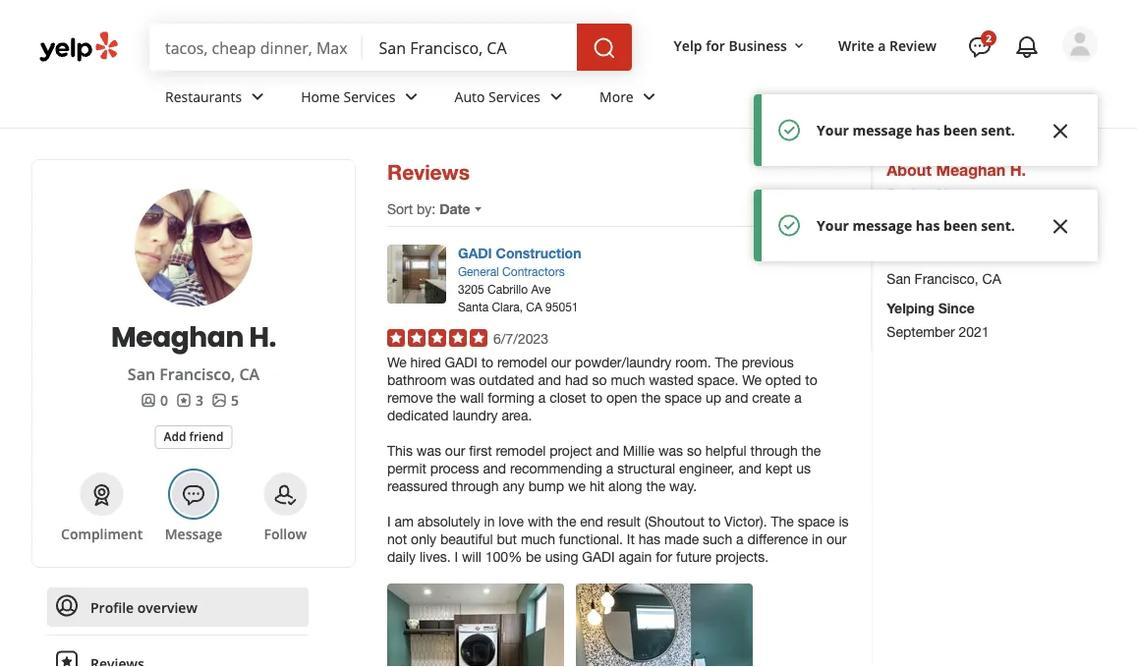 Task type: locate. For each thing, give the bounding box(es) containing it.
and up closet
[[538, 372, 562, 388]]

your message has been sent. up the about
[[817, 121, 1016, 140]]

been up 'about meaghan h.'
[[944, 121, 978, 140]]

i left will
[[455, 549, 458, 565]]

your
[[817, 121, 850, 140], [817, 216, 850, 235]]

0 horizontal spatial services
[[344, 87, 396, 106]]

1 message from the top
[[853, 121, 913, 140]]

2 message from the top
[[853, 216, 913, 235]]

remodel down "area."
[[496, 443, 546, 459]]

meaghan h. link
[[56, 318, 331, 356]]

0 vertical spatial we
[[387, 354, 407, 371]]

0 vertical spatial meaghan
[[936, 160, 1006, 179]]

24 chevron down v2 image
[[246, 85, 270, 109], [400, 85, 423, 109]]

24 chevron down v2 image right auto services on the left of page
[[545, 85, 568, 109]]

0 horizontal spatial through
[[452, 478, 499, 495]]

95051
[[546, 300, 579, 314]]

projects.
[[716, 549, 769, 565]]

0 vertical spatial in
[[484, 514, 495, 530]]

1 horizontal spatial meaghan
[[936, 160, 1006, 179]]

much inside i am absolutely in love with the end result (shoutout to victor). the space is not only beautiful but much functional. it has made such a difference in our daily lives. i will 100% be using gadi again for future projects.
[[521, 531, 555, 548]]

review down the about
[[887, 186, 935, 203]]

sent.
[[982, 121, 1016, 140], [982, 216, 1016, 235]]

success alert
[[754, 94, 1098, 166], [754, 190, 1098, 262]]

reviews element
[[176, 390, 204, 410]]

write a review link
[[831, 28, 945, 63]]

our inside this was our first remodel project and millie was so helpful through the permit process and recommending a structural engineer, and kept us reassured through any bump we hit along the way.
[[445, 443, 465, 459]]

was
[[451, 372, 475, 388], [417, 443, 441, 459], [659, 443, 683, 459]]

gadi up general
[[458, 245, 492, 262]]

services for auto services
[[489, 87, 541, 106]]

our down is
[[827, 531, 847, 548]]

0 horizontal spatial the
[[715, 354, 738, 371]]

0
[[160, 391, 168, 410]]

1 horizontal spatial 24 chevron down v2 image
[[638, 85, 661, 109]]

24 chevron down v2 image right more
[[638, 85, 661, 109]]

1 horizontal spatial none field
[[379, 36, 561, 58]]

1 vertical spatial success alert
[[754, 190, 1098, 262]]

was up wall
[[451, 372, 475, 388]]

1 horizontal spatial for
[[706, 36, 726, 55]]

san inside location san francisco, ca
[[887, 270, 911, 286]]

2 none field from the left
[[379, 36, 561, 58]]

more link
[[584, 71, 677, 128]]

has right it on the right of page
[[639, 531, 661, 548]]

gadi down functional.
[[582, 549, 615, 565]]

services right home
[[344, 87, 396, 106]]

2 vertical spatial has
[[639, 531, 661, 548]]

francisco, up 3
[[160, 364, 235, 385]]

our up process
[[445, 443, 465, 459]]

gadi construction link
[[458, 245, 582, 262]]

0 horizontal spatial so
[[592, 372, 607, 388]]

ca inside meaghan h. san francisco, ca
[[239, 364, 260, 385]]

services
[[344, 87, 396, 106], [489, 87, 541, 106]]

general
[[458, 264, 499, 278]]

location
[[887, 247, 945, 263]]

for inside button
[[706, 36, 726, 55]]

0 vertical spatial gadi
[[458, 245, 492, 262]]

we up bathroom
[[387, 354, 407, 371]]

review inside "write a review" link
[[890, 36, 937, 55]]

1 vertical spatial sent.
[[982, 216, 1016, 235]]

a
[[878, 36, 886, 55], [539, 390, 546, 406], [795, 390, 802, 406], [606, 461, 614, 477], [737, 531, 744, 548]]

0 horizontal spatial ca
[[239, 364, 260, 385]]

1 vertical spatial your message has been sent.
[[817, 216, 1016, 235]]

none field up auto
[[379, 36, 561, 58]]

0 vertical spatial ca
[[983, 270, 1002, 286]]

1 vertical spatial gadi
[[445, 354, 478, 371]]

0 vertical spatial your
[[817, 121, 850, 140]]

1 horizontal spatial services
[[489, 87, 541, 106]]

0 vertical spatial has
[[916, 121, 940, 140]]

project
[[550, 443, 592, 459]]

profile overview menu
[[47, 588, 309, 668]]

2 link
[[961, 28, 1000, 67]]

been for close icon
[[944, 216, 978, 235]]

0 vertical spatial remodel
[[498, 354, 548, 371]]

0 horizontal spatial i
[[387, 514, 391, 530]]

was up permit at the bottom left of the page
[[417, 443, 441, 459]]

our up had
[[551, 354, 572, 371]]

1 horizontal spatial francisco,
[[915, 270, 979, 286]]

gadi down 5.0 star rating image
[[445, 354, 478, 371]]

message up the about
[[853, 121, 913, 140]]

date
[[440, 201, 471, 217]]

24 review v2 image
[[55, 651, 79, 668]]

auto
[[455, 87, 485, 106]]

construction
[[496, 245, 582, 262]]

0 vertical spatial review
[[890, 36, 937, 55]]

and
[[538, 372, 562, 388], [726, 390, 749, 406], [596, 443, 619, 459], [483, 461, 507, 477], [739, 461, 762, 477]]

3205
[[458, 282, 484, 296]]

2 24 chevron down v2 image from the left
[[400, 85, 423, 109]]

None search field
[[149, 24, 636, 71]]

meaghan up 'votes'
[[936, 160, 1006, 179]]

cabrillo
[[488, 282, 528, 296]]

0 horizontal spatial much
[[521, 531, 555, 548]]

a inside i am absolutely in love with the end result (shoutout to victor). the space is not only beautiful but much functional. it has made such a difference in our daily lives. i will 100% be using gadi again for future projects.
[[737, 531, 744, 548]]

1 24 checkmark badged v2 image from the top
[[778, 118, 801, 142]]

gadi inside gadi construction general contractors 3205 cabrillo ave santa clara, ca 95051
[[458, 245, 492, 262]]

up
[[706, 390, 722, 406]]

any
[[503, 478, 525, 495]]

2 horizontal spatial ca
[[983, 270, 1002, 286]]

a inside this was our first remodel project and millie was so helpful through the permit process and recommending a structural engineer, and kept us reassured through any bump we hit along the way.
[[606, 461, 614, 477]]

2 services from the left
[[489, 87, 541, 106]]

1 vertical spatial much
[[521, 531, 555, 548]]

1 vertical spatial ca
[[526, 300, 543, 314]]

san up 16 friends v2 icon
[[128, 364, 155, 385]]

2 24 chevron down v2 image from the left
[[638, 85, 661, 109]]

a right the write
[[878, 36, 886, 55]]

1 24 chevron down v2 image from the left
[[246, 85, 270, 109]]

review
[[890, 36, 937, 55], [887, 186, 935, 203]]

1 vertical spatial h.
[[249, 318, 276, 356]]

1 vertical spatial our
[[445, 443, 465, 459]]

compliment
[[61, 525, 143, 543]]

a left closet
[[539, 390, 546, 406]]

much
[[611, 372, 646, 388], [521, 531, 555, 548]]

1 none field from the left
[[165, 36, 348, 58]]

2 been from the top
[[944, 216, 978, 235]]

user actions element
[[658, 25, 1126, 146]]

1 vertical spatial we
[[743, 372, 762, 388]]

yelp for business button
[[666, 28, 815, 63]]

1 vertical spatial for
[[656, 549, 673, 565]]

1 your message has been sent. from the top
[[817, 121, 1016, 140]]

was up structural
[[659, 443, 683, 459]]

24 chevron down v2 image inside the restaurants link
[[246, 85, 270, 109]]

24 chevron down v2 image down find text field
[[246, 85, 270, 109]]

the left wall
[[437, 390, 456, 406]]

0 vertical spatial so
[[592, 372, 607, 388]]

ca inside location san francisco, ca
[[983, 270, 1002, 286]]

about meaghan h.
[[887, 160, 1027, 179]]

your left useful
[[817, 216, 850, 235]]

0 horizontal spatial 24 chevron down v2 image
[[545, 85, 568, 109]]

2 your from the top
[[817, 216, 850, 235]]

1 vertical spatial remodel
[[496, 443, 546, 459]]

remodel inside this was our first remodel project and millie was so helpful through the permit process and recommending a structural engineer, and kept us reassured through any bump we hit along the way.
[[496, 443, 546, 459]]

2 your message has been sent. from the top
[[817, 216, 1016, 235]]

1 vertical spatial message
[[853, 216, 913, 235]]

1 horizontal spatial space
[[798, 514, 835, 530]]

remodel up 'outdated'
[[498, 354, 548, 371]]

0 vertical spatial our
[[551, 354, 572, 371]]

millie
[[623, 443, 655, 459]]

through up "kept"
[[751, 443, 798, 459]]

ca inside gadi construction general contractors 3205 cabrillo ave santa clara, ca 95051
[[526, 300, 543, 314]]

for right yelp
[[706, 36, 726, 55]]

1 vertical spatial your
[[817, 216, 850, 235]]

0 horizontal spatial space
[[665, 390, 702, 406]]

to inside i am absolutely in love with the end result (shoutout to victor). the space is not only beautiful but much functional. it has made such a difference in our daily lives. i will 100% be using gadi again for future projects.
[[709, 514, 721, 530]]

has left 1
[[916, 216, 940, 235]]

2 vertical spatial gadi
[[582, 549, 615, 565]]

2 vertical spatial our
[[827, 531, 847, 548]]

through down process
[[452, 478, 499, 495]]

the up difference
[[771, 514, 794, 530]]

message
[[853, 121, 913, 140], [853, 216, 913, 235]]

0 vertical spatial your message has been sent.
[[817, 121, 1016, 140]]

us
[[797, 461, 811, 477]]

area.
[[502, 408, 532, 424]]

1 your from the top
[[817, 121, 850, 140]]

this was our first remodel project and millie was so helpful through the permit process and recommending a structural engineer, and kept us reassured through any bump we hit along the way.
[[387, 443, 821, 495]]

0 vertical spatial i
[[387, 514, 391, 530]]

24 chevron down v2 image
[[545, 85, 568, 109], [638, 85, 661, 109]]

0 horizontal spatial h.
[[249, 318, 276, 356]]

functional.
[[559, 531, 623, 548]]

space down wasted
[[665, 390, 702, 406]]

more
[[600, 87, 634, 106]]

1 24 chevron down v2 image from the left
[[545, 85, 568, 109]]

so right had
[[592, 372, 607, 388]]

1 horizontal spatial through
[[751, 443, 798, 459]]

services right auto
[[489, 87, 541, 106]]

was inside we hired gadi to remodel our powder/laundry room. the previous bathroom was outdated and had so much wasted space. we opted to remove the wall forming a closet to open the space up and create a dedicated laundry area.
[[451, 372, 475, 388]]

reassured
[[387, 478, 448, 495]]

beautiful
[[440, 531, 493, 548]]

the inside i am absolutely in love with the end result (shoutout to victor). the space is not only beautiful but much functional. it has made such a difference in our daily lives. i will 100% be using gadi again for future projects.
[[771, 514, 794, 530]]

we down previous
[[743, 372, 762, 388]]

been down 'votes'
[[944, 216, 978, 235]]

16 review v2 image
[[176, 393, 192, 409]]

0 vertical spatial francisco,
[[915, 270, 979, 286]]

0 horizontal spatial meaghan
[[111, 318, 244, 356]]

through
[[751, 443, 798, 459], [452, 478, 499, 495]]

0 horizontal spatial 24 chevron down v2 image
[[246, 85, 270, 109]]

1 horizontal spatial ca
[[526, 300, 543, 314]]

1 horizontal spatial san
[[887, 270, 911, 286]]

with
[[528, 514, 553, 530]]

0 horizontal spatial we
[[387, 354, 407, 371]]

i left am
[[387, 514, 391, 530]]

in
[[484, 514, 495, 530], [812, 531, 823, 548]]

0 vertical spatial san
[[887, 270, 911, 286]]

1 horizontal spatial was
[[451, 372, 475, 388]]

gadi inside i am absolutely in love with the end result (shoutout to victor). the space is not only beautiful but much functional. it has made such a difference in our daily lives. i will 100% be using gadi again for future projects.
[[582, 549, 615, 565]]

notifications image
[[1016, 35, 1039, 59]]

0 horizontal spatial our
[[445, 443, 465, 459]]

1 horizontal spatial i
[[455, 549, 458, 565]]

24 chevron down v2 image inside home services link
[[400, 85, 423, 109]]

1 services from the left
[[344, 87, 396, 106]]

0 vertical spatial 24 checkmark badged v2 image
[[778, 118, 801, 142]]

the down structural
[[647, 478, 666, 495]]

remove
[[387, 390, 433, 406]]

useful 1
[[911, 210, 961, 226]]

24 chevron down v2 image inside auto services link
[[545, 85, 568, 109]]

message for 24 checkmark badged v2 icon related to close image
[[853, 121, 913, 140]]

Near text field
[[379, 36, 561, 58]]

1 vertical spatial 24 checkmark badged v2 image
[[778, 214, 801, 237]]

francisco,
[[915, 270, 979, 286], [160, 364, 235, 385]]

result
[[607, 514, 641, 530]]

remodel for forming
[[498, 354, 548, 371]]

a up along
[[606, 461, 614, 477]]

dedicated
[[387, 408, 449, 424]]

francisco, up 'since'
[[915, 270, 979, 286]]

0 horizontal spatial san
[[128, 364, 155, 385]]

1 vertical spatial i
[[455, 549, 458, 565]]

yelp for business
[[674, 36, 788, 55]]

1 vertical spatial san
[[128, 364, 155, 385]]

so inside we hired gadi to remodel our powder/laundry room. the previous bathroom was outdated and had so much wasted space. we opted to remove the wall forming a closet to open the space up and create a dedicated laundry area.
[[592, 372, 607, 388]]

1 success alert from the top
[[754, 94, 1098, 166]]

in right difference
[[812, 531, 823, 548]]

your down the write
[[817, 121, 850, 140]]

None field
[[165, 36, 348, 58], [379, 36, 561, 58]]

1 vertical spatial review
[[887, 186, 935, 203]]

none field up the restaurants link at top left
[[165, 36, 348, 58]]

this
[[387, 443, 413, 459]]

1 vertical spatial has
[[916, 216, 940, 235]]

to up "such"
[[709, 514, 721, 530]]

sort by: date
[[387, 201, 471, 217]]

for inside i am absolutely in love with the end result (shoutout to victor). the space is not only beautiful but much functional. it has made such a difference in our daily lives. i will 100% be using gadi again for future projects.
[[656, 549, 673, 565]]

none field find
[[165, 36, 348, 58]]

0 vertical spatial been
[[944, 121, 978, 140]]

much down with
[[521, 531, 555, 548]]

1 vertical spatial francisco,
[[160, 364, 235, 385]]

has for close icon
[[916, 216, 940, 235]]

the up space. on the bottom of page
[[715, 354, 738, 371]]

24 checkmark badged v2 image
[[778, 118, 801, 142], [778, 214, 801, 237]]

sent. for close icon
[[982, 216, 1016, 235]]

1 horizontal spatial much
[[611, 372, 646, 388]]

greg r. image
[[1063, 27, 1098, 62]]

0 vertical spatial space
[[665, 390, 702, 406]]

way.
[[670, 478, 697, 495]]

ave
[[531, 282, 551, 296]]

1 vertical spatial through
[[452, 478, 499, 495]]

profile overview menu item
[[47, 588, 309, 636]]

0 horizontal spatial francisco,
[[160, 364, 235, 385]]

2 vertical spatial ca
[[239, 364, 260, 385]]

review right the write
[[890, 36, 937, 55]]

yelping
[[887, 300, 935, 316]]

sent. right 1
[[982, 216, 1016, 235]]

1 horizontal spatial the
[[771, 514, 794, 530]]

24 chevron down v2 image for home services
[[400, 85, 423, 109]]

search image
[[593, 36, 617, 60]]

2
[[986, 31, 992, 45]]

meaghan up 16 review v2 icon on the bottom of the page
[[111, 318, 244, 356]]

ca
[[983, 270, 1002, 286], [526, 300, 543, 314], [239, 364, 260, 385]]

24 chevron down v2 image inside more link
[[638, 85, 661, 109]]

meaghan
[[936, 160, 1006, 179], [111, 318, 244, 356]]

much down powder/laundry
[[611, 372, 646, 388]]

1 been from the top
[[944, 121, 978, 140]]

space left is
[[798, 514, 835, 530]]

been
[[944, 121, 978, 140], [944, 216, 978, 235]]

24 checkmark badged v2 image for close icon
[[778, 214, 801, 237]]

our inside i am absolutely in love with the end result (shoutout to victor). the space is not only beautiful but much functional. it has made such a difference in our daily lives. i will 100% be using gadi again for future projects.
[[827, 531, 847, 548]]

previous
[[742, 354, 794, 371]]

24 chevron down v2 image left auto
[[400, 85, 423, 109]]

the left the end
[[557, 514, 577, 530]]

home services link
[[285, 71, 439, 128]]

your message has been sent. up location
[[817, 216, 1016, 235]]

1 horizontal spatial 24 chevron down v2 image
[[400, 85, 423, 109]]

1 vertical spatial space
[[798, 514, 835, 530]]

to left open in the bottom right of the page
[[591, 390, 603, 406]]

san inside meaghan h. san francisco, ca
[[128, 364, 155, 385]]

0 horizontal spatial in
[[484, 514, 495, 530]]

structural
[[618, 461, 676, 477]]

for down made
[[656, 549, 673, 565]]

2 24 checkmark badged v2 image from the top
[[778, 214, 801, 237]]

remodel inside we hired gadi to remodel our powder/laundry room. the previous bathroom was outdated and had so much wasted space. we opted to remove the wall forming a closet to open the space up and create a dedicated laundry area.
[[498, 354, 548, 371]]

been for close image
[[944, 121, 978, 140]]

0 vertical spatial the
[[715, 354, 738, 371]]

1 horizontal spatial so
[[687, 443, 702, 459]]

our
[[551, 354, 572, 371], [445, 443, 465, 459], [827, 531, 847, 548]]

francisco, inside meaghan h. san francisco, ca
[[160, 364, 235, 385]]

forming
[[488, 390, 535, 406]]

has up the about
[[916, 121, 940, 140]]

1 sent. from the top
[[982, 121, 1016, 140]]

1 horizontal spatial in
[[812, 531, 823, 548]]

sent. up 'about meaghan h.'
[[982, 121, 1016, 140]]

2 sent. from the top
[[982, 216, 1016, 235]]

room.
[[676, 354, 711, 371]]

0 vertical spatial success alert
[[754, 94, 1098, 166]]

a up the projects.
[[737, 531, 744, 548]]

message image
[[182, 484, 206, 507]]

3
[[196, 391, 204, 410]]

san down location
[[887, 270, 911, 286]]

friend
[[189, 429, 224, 445]]

create
[[753, 390, 791, 406]]

sent. for close image
[[982, 121, 1016, 140]]

in left love in the bottom left of the page
[[484, 514, 495, 530]]

0 vertical spatial message
[[853, 121, 913, 140]]

1 vertical spatial so
[[687, 443, 702, 459]]

0 horizontal spatial for
[[656, 549, 673, 565]]

1 horizontal spatial h.
[[1011, 160, 1027, 179]]

1 vertical spatial been
[[944, 216, 978, 235]]

1 vertical spatial meaghan
[[111, 318, 244, 356]]

2 horizontal spatial our
[[827, 531, 847, 548]]

0 horizontal spatial none field
[[165, 36, 348, 58]]

so up engineer,
[[687, 443, 702, 459]]

message up location
[[853, 216, 913, 235]]

so inside this was our first remodel project and millie was so helpful through the permit process and recommending a structural engineer, and kept us reassured through any bump we hit along the way.
[[687, 443, 702, 459]]

sort
[[387, 201, 413, 217]]

1 horizontal spatial our
[[551, 354, 572, 371]]

0 vertical spatial for
[[706, 36, 726, 55]]

0 vertical spatial much
[[611, 372, 646, 388]]

1 vertical spatial the
[[771, 514, 794, 530]]

0 vertical spatial sent.
[[982, 121, 1016, 140]]

space inside we hired gadi to remodel our powder/laundry room. the previous bathroom was outdated and had so much wasted space. we opted to remove the wall forming a closet to open the space up and create a dedicated laundry area.
[[665, 390, 702, 406]]

victor).
[[725, 514, 768, 530]]



Task type: vqa. For each thing, say whether or not it's contained in the screenshot.
'16 chevron down v2' image
yes



Task type: describe. For each thing, give the bounding box(es) containing it.
2021
[[959, 323, 990, 340]]

and down first
[[483, 461, 507, 477]]

restaurants
[[165, 87, 242, 106]]

bump
[[529, 478, 564, 495]]

24 profile v2 image
[[55, 595, 79, 618]]

none field near
[[379, 36, 561, 58]]

your for 24 checkmark badged v2 icon related to close icon
[[817, 216, 850, 235]]

24 chevron down v2 image for more
[[638, 85, 661, 109]]

16 chevron down v2 image
[[791, 38, 807, 54]]

1
[[954, 210, 961, 226]]

close image
[[1049, 120, 1073, 143]]

clara,
[[492, 300, 523, 314]]

services for home services
[[344, 87, 396, 106]]

2 horizontal spatial was
[[659, 443, 683, 459]]

the inside we hired gadi to remodel our powder/laundry room. the previous bathroom was outdated and had so much wasted space. we opted to remove the wall forming a closet to open the space up and create a dedicated laundry area.
[[715, 354, 738, 371]]

to up 'outdated'
[[481, 354, 494, 371]]

and left "kept"
[[739, 461, 762, 477]]

remodel for any
[[496, 443, 546, 459]]

1 vertical spatial in
[[812, 531, 823, 548]]

business categories element
[[149, 71, 1098, 128]]

kept
[[766, 461, 793, 477]]

0 vertical spatial through
[[751, 443, 798, 459]]

friends element
[[141, 390, 168, 410]]

overview
[[137, 598, 197, 617]]

absolutely
[[418, 514, 480, 530]]

2 success alert from the top
[[754, 190, 1098, 262]]

100%
[[486, 549, 522, 565]]

auto services link
[[439, 71, 584, 128]]

and right 'up'
[[726, 390, 749, 406]]

but
[[497, 531, 517, 548]]

to right opted
[[806, 372, 818, 388]]

h. inside meaghan h. san francisco, ca
[[249, 318, 276, 356]]

much inside we hired gadi to remodel our powder/laundry room. the previous bathroom was outdated and had so much wasted space. we opted to remove the wall forming a closet to open the space up and create a dedicated laundry area.
[[611, 372, 646, 388]]

follow image
[[274, 484, 297, 507]]

yelp
[[674, 36, 703, 55]]

our inside we hired gadi to remodel our powder/laundry room. the previous bathroom was outdated and had so much wasted space. we opted to remove the wall forming a closet to open the space up and create a dedicated laundry area.
[[551, 354, 572, 371]]

i am absolutely in love with the end result (shoutout to victor). the space is not only beautiful but much functional. it has made such a difference in our daily lives. i will 100% be using gadi again for future projects.
[[387, 514, 849, 565]]

meaghan h. san francisco, ca
[[111, 318, 276, 385]]

5.0 star rating image
[[387, 329, 488, 347]]

restaurants link
[[149, 71, 285, 128]]

has inside i am absolutely in love with the end result (shoutout to victor). the space is not only beautiful but much functional. it has made such a difference in our daily lives. i will 100% be using gadi again for future projects.
[[639, 531, 661, 548]]

useful
[[911, 210, 950, 226]]

love
[[499, 514, 524, 530]]

6/7/2023
[[494, 331, 549, 347]]

future
[[677, 549, 712, 565]]

general contractors link
[[458, 264, 565, 278]]

votes
[[939, 186, 975, 203]]

16 photos v2 image
[[211, 393, 227, 409]]

24 chevron down v2 image for restaurants
[[246, 85, 270, 109]]

wasted
[[649, 372, 694, 388]]

first
[[469, 443, 492, 459]]

24 chevron down v2 image for auto services
[[545, 85, 568, 109]]

difference
[[748, 531, 808, 548]]

Find text field
[[165, 36, 348, 58]]

profile overview
[[90, 598, 197, 617]]

gadi inside we hired gadi to remodel our powder/laundry room. the previous bathroom was outdated and had so much wasted space. we opted to remove the wall forming a closet to open the space up and create a dedicated laundry area.
[[445, 354, 478, 371]]

reviews
[[387, 160, 470, 184]]

is
[[839, 514, 849, 530]]

gadi construction general contractors 3205 cabrillo ave santa clara, ca 95051
[[458, 245, 582, 314]]

location san francisco, ca
[[887, 247, 1002, 286]]

24 checkmark badged v2 image for close image
[[778, 118, 801, 142]]

24 message v2 image
[[969, 35, 992, 59]]

outdated
[[479, 372, 535, 388]]

space inside i am absolutely in love with the end result (shoutout to victor). the space is not only beautiful but much functional. it has made such a difference in our daily lives. i will 100% be using gadi again for future projects.
[[798, 514, 835, 530]]

helpful
[[706, 443, 747, 459]]

such
[[703, 531, 733, 548]]

we
[[568, 478, 586, 495]]

about
[[887, 160, 932, 179]]

your message has been sent. for 24 checkmark badged v2 icon related to close image
[[817, 121, 1016, 140]]

since
[[939, 300, 975, 316]]

had
[[565, 372, 589, 388]]

profile
[[90, 598, 134, 617]]

message for 24 checkmark badged v2 icon related to close icon
[[853, 216, 913, 235]]

by:
[[417, 201, 436, 217]]

end
[[580, 514, 604, 530]]

message
[[165, 525, 223, 543]]

your for 24 checkmark badged v2 icon related to close image
[[817, 121, 850, 140]]

0 vertical spatial h.
[[1011, 160, 1027, 179]]

add
[[164, 429, 186, 445]]

recommending
[[510, 461, 603, 477]]

yelping since september 2021
[[887, 300, 990, 340]]

meaghan inside meaghan h. san francisco, ca
[[111, 318, 244, 356]]

made
[[665, 531, 699, 548]]

bathroom
[[387, 372, 447, 388]]

gadi construction image
[[387, 245, 446, 304]]

process
[[431, 461, 479, 477]]

(shoutout
[[645, 514, 705, 530]]

open
[[607, 390, 638, 406]]

contractors
[[503, 264, 565, 278]]

review votes
[[887, 186, 975, 203]]

the inside i am absolutely in love with the end result (shoutout to victor). the space is not only beautiful but much functional. it has made such a difference in our daily lives. i will 100% be using gadi again for future projects.
[[557, 514, 577, 530]]

5
[[231, 391, 239, 410]]

it
[[627, 531, 635, 548]]

opted
[[766, 372, 802, 388]]

september
[[887, 323, 955, 340]]

daily
[[387, 549, 416, 565]]

permit
[[387, 461, 427, 477]]

has for close image
[[916, 121, 940, 140]]

the up us
[[802, 443, 821, 459]]

the down wasted
[[642, 390, 661, 406]]

lives.
[[420, 549, 451, 565]]

wall
[[460, 390, 484, 406]]

business
[[729, 36, 788, 55]]

space.
[[698, 372, 739, 388]]

only
[[411, 531, 437, 548]]

1 horizontal spatial we
[[743, 372, 762, 388]]

again
[[619, 549, 652, 565]]

16 friends v2 image
[[141, 393, 156, 409]]

close image
[[1049, 215, 1073, 238]]

add friend
[[164, 429, 224, 445]]

compliment image
[[90, 484, 114, 507]]

we hired gadi to remodel our powder/laundry room. the previous bathroom was outdated and had so much wasted space. we opted to remove the wall forming a closet to open the space up and create a dedicated laundry area.
[[387, 354, 818, 424]]

0 horizontal spatial was
[[417, 443, 441, 459]]

auto services
[[455, 87, 541, 106]]

am
[[395, 514, 414, 530]]

francisco, inside location san francisco, ca
[[915, 270, 979, 286]]

along
[[609, 478, 643, 495]]

follow
[[264, 525, 307, 543]]

your message has been sent. for 24 checkmark badged v2 icon related to close icon
[[817, 216, 1016, 235]]

write a review
[[839, 36, 937, 55]]

hit
[[590, 478, 605, 495]]

photos element
[[211, 390, 239, 410]]

home services
[[301, 87, 396, 106]]

and left the millie
[[596, 443, 619, 459]]

a down opted
[[795, 390, 802, 406]]



